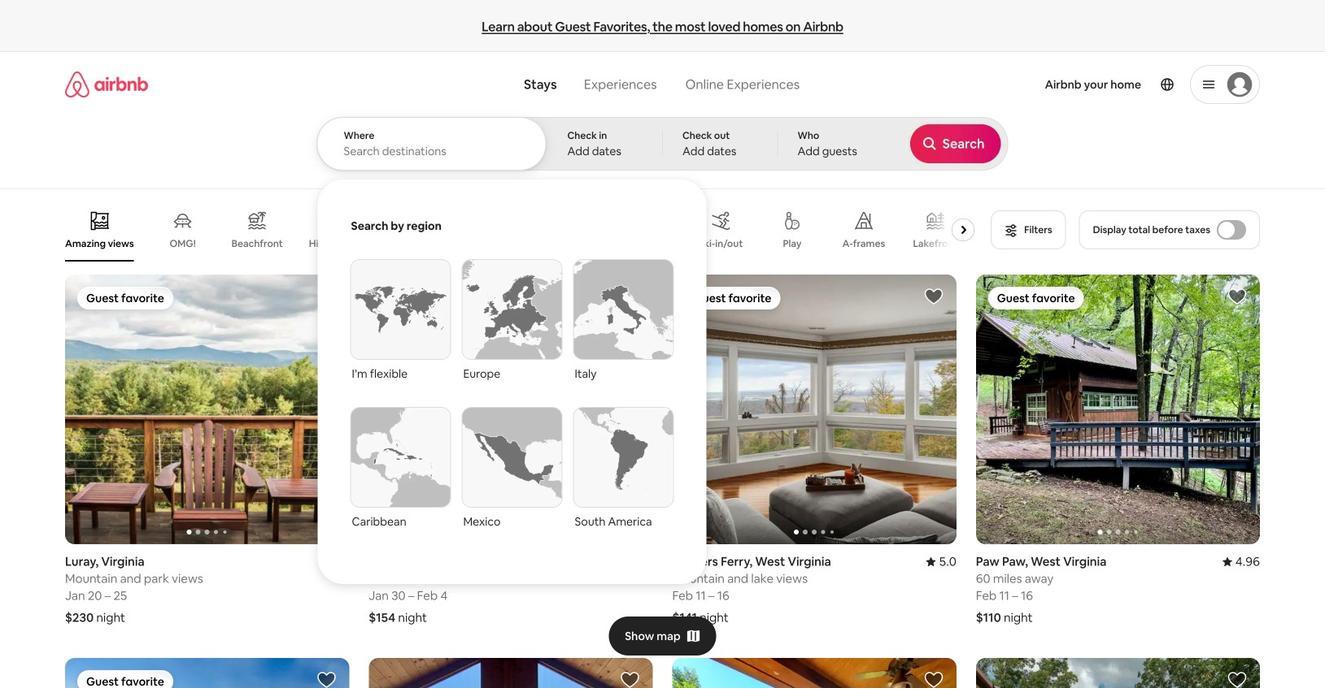 Task type: vqa. For each thing, say whether or not it's contained in the screenshot.
the leftmost add to wishlist: rileyville, virginia icon
yes



Task type: locate. For each thing, give the bounding box(es) containing it.
add to wishlist: luray, virginia image
[[317, 287, 336, 307]]

1 5.0 out of 5 average rating image from the left
[[319, 555, 349, 570]]

2 5.0 out of 5 average rating image from the left
[[926, 555, 956, 570]]

0 horizontal spatial add to wishlist: rileyville, virginia image
[[317, 671, 336, 689]]

tab panel
[[317, 117, 1008, 585]]

1 horizontal spatial add to wishlist: rileyville, virginia image
[[1227, 671, 1247, 689]]

add to wishlist: rileyville, virginia image
[[317, 671, 336, 689], [1227, 671, 1247, 689]]

0 horizontal spatial 5.0 out of 5 average rating image
[[319, 555, 349, 570]]

group
[[65, 198, 981, 262], [65, 275, 349, 545], [369, 275, 653, 545], [672, 275, 956, 545], [976, 275, 1260, 545], [65, 659, 349, 689], [369, 659, 653, 689], [672, 659, 956, 689], [976, 659, 1260, 689]]

5.0 out of 5 average rating image for add to wishlist: harpers ferry, west virginia icon
[[926, 555, 956, 570]]

1 horizontal spatial 5.0 out of 5 average rating image
[[926, 555, 956, 570]]

add to wishlist: great cacapon, west virginia image
[[924, 671, 943, 689]]

5.0 out of 5 average rating image
[[319, 555, 349, 570], [926, 555, 956, 570]]

add to wishlist: fort valley, virginia image
[[620, 287, 640, 307]]

None search field
[[317, 52, 1008, 585]]

2 add to wishlist: rileyville, virginia image from the left
[[1227, 671, 1247, 689]]

add to wishlist: harpers ferry, west virginia image
[[924, 287, 943, 307]]

add to wishlist: great cacapon, west virginia image
[[620, 671, 640, 689]]



Task type: describe. For each thing, give the bounding box(es) containing it.
4.96 out of 5 average rating image
[[1222, 555, 1260, 570]]

add to wishlist: paw paw, west virginia image
[[1227, 287, 1247, 307]]

profile element
[[825, 52, 1260, 117]]

what can we help you find? tab list
[[511, 67, 671, 102]]

5.0 out of 5 average rating image for add to wishlist: luray, virginia image
[[319, 555, 349, 570]]

Search destinations search field
[[344, 144, 521, 159]]

1 add to wishlist: rileyville, virginia image from the left
[[317, 671, 336, 689]]



